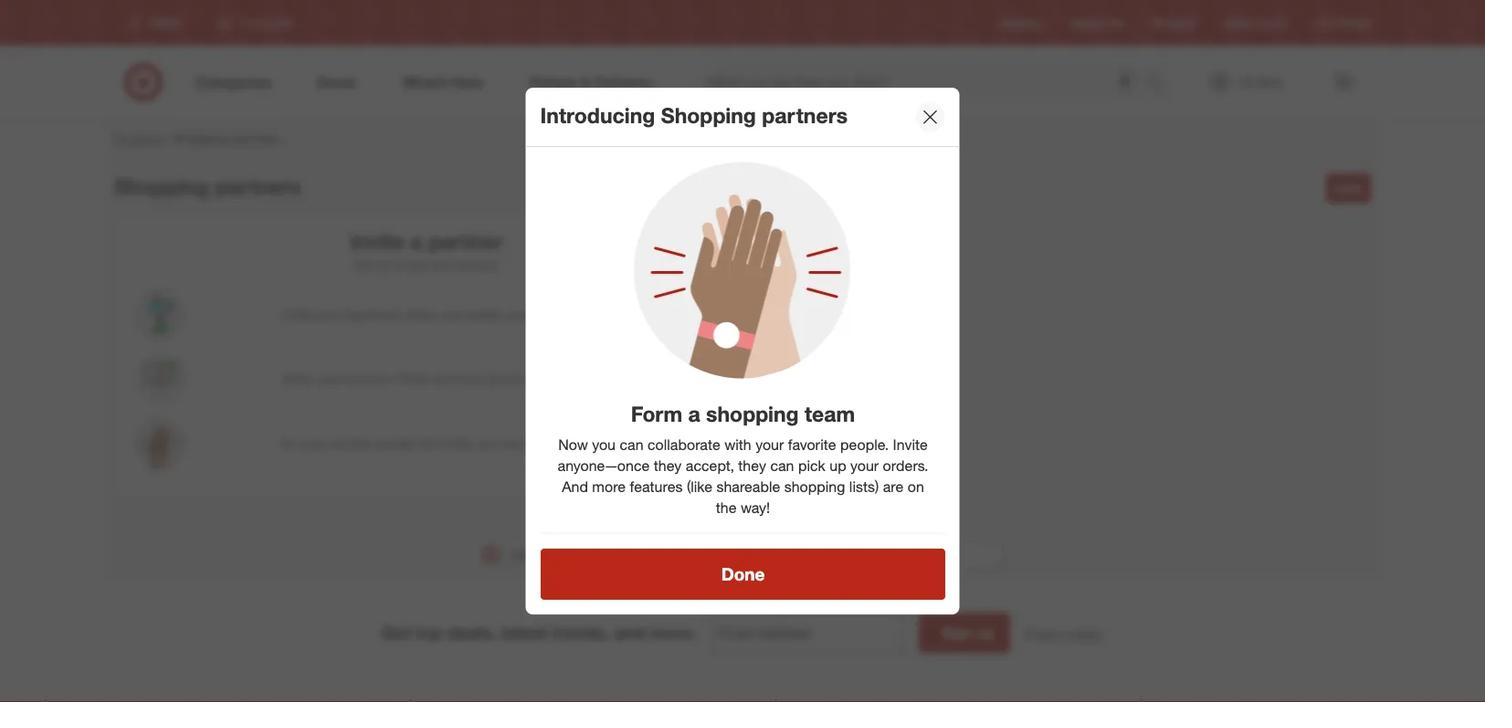 Task type: describe. For each thing, give the bounding box(es) containing it.
0 horizontal spatial they
[[348, 435, 373, 451]]

/
[[165, 131, 170, 147]]

weekly ad link
[[1071, 15, 1123, 31]]

laptop image
[[129, 352, 193, 406]]

invite inside now you can collaborate with your favorite people. invite anyone—once they accept, they can pick up your orders. and more features (like shareable shopping lists) are on the way!
[[893, 436, 928, 454]]

account link
[[114, 131, 162, 147]]

other,
[[405, 307, 437, 323]]

0 horizontal spatial the
[[419, 435, 437, 451]]

target
[[1225, 16, 1255, 30]]

collaborate
[[647, 436, 720, 454]]

once
[[398, 371, 429, 387]]

privacy
[[1025, 625, 1066, 641]]

redcard
[[1152, 16, 1196, 30]]

favorite
[[788, 436, 836, 454]]

privacy policy
[[1025, 625, 1104, 641]]

sign up
[[942, 625, 995, 642]]

we
[[432, 371, 449, 387]]

your right 'with'
[[755, 436, 784, 454]]

done
[[721, 564, 765, 585]]

and
[[562, 478, 588, 496]]

circle
[[1258, 16, 1287, 30]]

0 horizontal spatial can
[[502, 435, 522, 451]]

a for invite
[[411, 229, 423, 255]]

you inside now you can collaborate with your favorite people. invite anyone—once they accept, they can pick up your orders. and more features (like shareable shopping lists) are on the way!
[[592, 436, 615, 454]]

anyone—once
[[557, 457, 649, 475]]

find stores link
[[1316, 15, 1371, 31]]

invitation.
[[637, 371, 691, 387]]

find stores
[[1316, 16, 1371, 30]]

registry link
[[1001, 15, 1042, 31]]

is
[[395, 256, 404, 272]]

sister,
[[469, 307, 502, 323]]

form
[[631, 401, 682, 427]]

search
[[1138, 75, 1182, 93]]

your right verify at the left bottom
[[317, 371, 342, 387]]

people.
[[840, 436, 889, 454]]

pick
[[798, 457, 825, 475]]

survey
[[916, 548, 948, 562]]

verify your account. once we know you're you, we'll email the invitation.
[[281, 371, 691, 387]]

2 vertical spatial shopping
[[114, 174, 209, 199]]

more
[[592, 478, 626, 496]]

introducing
[[540, 102, 655, 128]]

us
[[542, 547, 556, 563]]

on
[[908, 478, 924, 496]]

2 vertical spatial partners
[[215, 174, 301, 199]]

stores
[[1340, 16, 1371, 30]]

you,
[[525, 371, 549, 387]]

partner
[[428, 229, 503, 255]]

redcard link
[[1152, 15, 1196, 31]]

hands team up image
[[629, 162, 857, 381]]

0 vertical spatial shopping
[[706, 401, 799, 427]]

way!
[[740, 499, 770, 517]]

fast
[[408, 256, 429, 272]]

this
[[609, 547, 629, 563]]

invite for invite a partner set up is fast and secure.
[[350, 229, 405, 255]]

get
[[382, 623, 411, 644]]

team
[[804, 401, 855, 427]]

1 horizontal spatial can
[[619, 436, 643, 454]]

(like
[[687, 478, 712, 496]]

we'll
[[552, 371, 578, 387]]

set
[[354, 256, 373, 272]]

you're
[[486, 371, 522, 387]]

invite,
[[441, 435, 474, 451]]

forces.
[[550, 435, 588, 451]]

up inside now you can collaborate with your favorite people. invite anyone—once they accept, they can pick up your orders. and more features (like shareable shopping lists) are on the way!
[[829, 457, 846, 475]]

now
[[558, 436, 588, 454]]

partners inside dialog
[[762, 102, 848, 128]]

are
[[883, 478, 903, 496]]

your left significant
[[315, 307, 340, 323]]

quick
[[886, 548, 913, 562]]

help us improve this experience.
[[512, 547, 699, 563]]

up inside button
[[977, 625, 995, 642]]

weekly
[[1071, 16, 1106, 30]]

done button
[[540, 549, 945, 601]]

top
[[416, 623, 443, 644]]

shopping partners
[[114, 174, 301, 199]]

improve
[[559, 547, 605, 563]]

ad
[[1110, 16, 1123, 30]]

account / shopping partners
[[114, 131, 280, 147]]

with
[[724, 436, 751, 454]]

mailbox image
[[129, 288, 193, 341]]

lists)
[[849, 478, 879, 496]]

account.
[[345, 371, 395, 387]]

trends,
[[552, 623, 609, 644]]



Task type: vqa. For each thing, say whether or not it's contained in the screenshot.
'Christmas'
no



Task type: locate. For each thing, give the bounding box(es) containing it.
0 horizontal spatial a
[[411, 229, 423, 255]]

more.
[[650, 623, 697, 644]]

None text field
[[712, 614, 904, 654]]

orders.
[[883, 457, 928, 475]]

invite your significant other, your sister, your bff—anyone.
[[281, 307, 613, 323]]

1 horizontal spatial up
[[829, 457, 846, 475]]

verify
[[281, 371, 313, 387]]

take a quick survey button
[[795, 540, 1005, 570]]

can
[[502, 435, 522, 451], [619, 436, 643, 454], [770, 457, 794, 475]]

privacy policy link
[[1025, 625, 1104, 643]]

account
[[114, 131, 162, 147]]

weekly ad
[[1071, 16, 1123, 30]]

0 horizontal spatial and
[[433, 256, 454, 272]]

1 vertical spatial and
[[614, 623, 645, 644]]

up right pick
[[829, 457, 846, 475]]

1 vertical spatial a
[[688, 401, 700, 427]]

0 vertical spatial a
[[411, 229, 423, 255]]

target circle
[[1225, 16, 1287, 30]]

invite a partner set up is fast and secure.
[[350, 229, 503, 272]]

invite inside invite a partner set up is fast and secure.
[[350, 229, 405, 255]]

soon
[[300, 435, 328, 451]]

1 vertical spatial shopping
[[784, 478, 845, 496]]

policy
[[1070, 625, 1104, 641]]

up right sign
[[977, 625, 995, 642]]

your down people.
[[850, 457, 879, 475]]

features
[[630, 478, 683, 496]]

1 vertical spatial the
[[419, 435, 437, 451]]

as
[[332, 435, 345, 451]]

1 horizontal spatial and
[[614, 623, 645, 644]]

and inside invite a partner set up is fast and secure.
[[433, 256, 454, 272]]

2 horizontal spatial can
[[770, 457, 794, 475]]

help
[[512, 547, 539, 563]]

target circle link
[[1225, 15, 1287, 31]]

1 vertical spatial shopping
[[173, 131, 229, 147]]

1 vertical spatial up
[[829, 457, 846, 475]]

a for form
[[688, 401, 700, 427]]

experience.
[[632, 547, 699, 563]]

high five image
[[129, 417, 193, 470]]

as soon as they accept the invite, you can join forces.
[[281, 435, 588, 451]]

take a quick survey
[[852, 548, 948, 562]]

dialog containing introducing shopping partners
[[526, 88, 960, 615]]

deals,
[[448, 623, 497, 644]]

a up fast
[[411, 229, 423, 255]]

invite for invite your significant other, your sister, your bff—anyone.
[[281, 307, 312, 323]]

and right fast
[[433, 256, 454, 272]]

2 horizontal spatial up
[[977, 625, 995, 642]]

and left more. at bottom
[[614, 623, 645, 644]]

latest
[[501, 623, 547, 644]]

introducing shopping partners
[[540, 102, 848, 128]]

they
[[348, 435, 373, 451], [654, 457, 682, 475], [738, 457, 766, 475]]

as
[[281, 435, 296, 451]]

2 horizontal spatial a
[[877, 548, 883, 562]]

can left join
[[502, 435, 522, 451]]

2 horizontal spatial the
[[716, 499, 736, 517]]

shopping inside now you can collaborate with your favorite people. invite anyone—once they accept, they can pick up your orders. and more features (like shareable shopping lists) are on the way!
[[784, 478, 845, 496]]

0 vertical spatial the
[[615, 371, 634, 387]]

shopping
[[706, 401, 799, 427], [784, 478, 845, 496]]

2 vertical spatial up
[[977, 625, 995, 642]]

the left way!
[[716, 499, 736, 517]]

and
[[433, 256, 454, 272], [614, 623, 645, 644]]

a up collaborate
[[688, 401, 700, 427]]

1 horizontal spatial you
[[592, 436, 615, 454]]

registry
[[1001, 16, 1042, 30]]

2 vertical spatial the
[[716, 499, 736, 517]]

the left invite,
[[419, 435, 437, 451]]

you right invite,
[[477, 435, 498, 451]]

1 horizontal spatial they
[[654, 457, 682, 475]]

shopping down pick
[[784, 478, 845, 496]]

shareable
[[716, 478, 780, 496]]

a right take
[[877, 548, 883, 562]]

sign up button
[[919, 614, 1010, 654]]

your right sister,
[[506, 307, 531, 323]]

What can we help you find? suggestions appear below search field
[[696, 62, 1151, 102]]

email
[[581, 371, 612, 387]]

can left pick
[[770, 457, 794, 475]]

join
[[526, 435, 546, 451]]

a inside invite a partner set up is fast and secure.
[[411, 229, 423, 255]]

up
[[377, 256, 392, 272], [829, 457, 846, 475], [977, 625, 995, 642]]

secure.
[[458, 256, 499, 272]]

accept
[[376, 435, 416, 451]]

2 horizontal spatial they
[[738, 457, 766, 475]]

a for take
[[877, 548, 883, 562]]

partners
[[762, 102, 848, 128], [232, 131, 280, 147], [215, 174, 301, 199]]

1 horizontal spatial the
[[615, 371, 634, 387]]

the right email
[[615, 371, 634, 387]]

invite
[[1335, 181, 1363, 195], [350, 229, 405, 255], [281, 307, 312, 323], [893, 436, 928, 454]]

shopping
[[661, 102, 756, 128], [173, 131, 229, 147], [114, 174, 209, 199]]

can up anyone—once in the left bottom of the page
[[619, 436, 643, 454]]

the inside now you can collaborate with your favorite people. invite anyone—once they accept, they can pick up your orders. and more features (like shareable shopping lists) are on the way!
[[716, 499, 736, 517]]

up left is
[[377, 256, 392, 272]]

0 horizontal spatial up
[[377, 256, 392, 272]]

your right other, on the left top
[[441, 307, 466, 323]]

the
[[615, 371, 634, 387], [419, 435, 437, 451], [716, 499, 736, 517]]

they up features
[[654, 457, 682, 475]]

dialog
[[526, 88, 960, 615]]

sign
[[942, 625, 973, 642]]

invite for invite
[[1335, 181, 1363, 195]]

1 vertical spatial partners
[[232, 131, 280, 147]]

0 vertical spatial and
[[433, 256, 454, 272]]

search button
[[1138, 62, 1182, 106]]

now you can collaborate with your favorite people. invite anyone—once they accept, they can pick up your orders. and more features (like shareable shopping lists) are on the way!
[[557, 436, 928, 517]]

your
[[315, 307, 340, 323], [441, 307, 466, 323], [506, 307, 531, 323], [317, 371, 342, 387], [755, 436, 784, 454], [850, 457, 879, 475]]

significant
[[344, 307, 402, 323]]

a inside button
[[877, 548, 883, 562]]

invite inside button
[[1335, 181, 1363, 195]]

they right as at the bottom left of page
[[348, 435, 373, 451]]

0 vertical spatial up
[[377, 256, 392, 272]]

accept,
[[686, 457, 734, 475]]

take
[[852, 548, 874, 562]]

invite button
[[1327, 174, 1371, 203]]

0 horizontal spatial you
[[477, 435, 498, 451]]

they up the shareable
[[738, 457, 766, 475]]

0 vertical spatial partners
[[762, 102, 848, 128]]

form a shopping team
[[631, 401, 855, 427]]

know
[[452, 371, 483, 387]]

1 horizontal spatial a
[[688, 401, 700, 427]]

get top deals, latest trends, and more.
[[382, 623, 697, 644]]

2 vertical spatial a
[[877, 548, 883, 562]]

bff—anyone.
[[534, 307, 613, 323]]

0 vertical spatial shopping
[[661, 102, 756, 128]]

up inside invite a partner set up is fast and secure.
[[377, 256, 392, 272]]

shopping up 'with'
[[706, 401, 799, 427]]

you up anyone—once in the left bottom of the page
[[592, 436, 615, 454]]

find
[[1316, 16, 1337, 30]]



